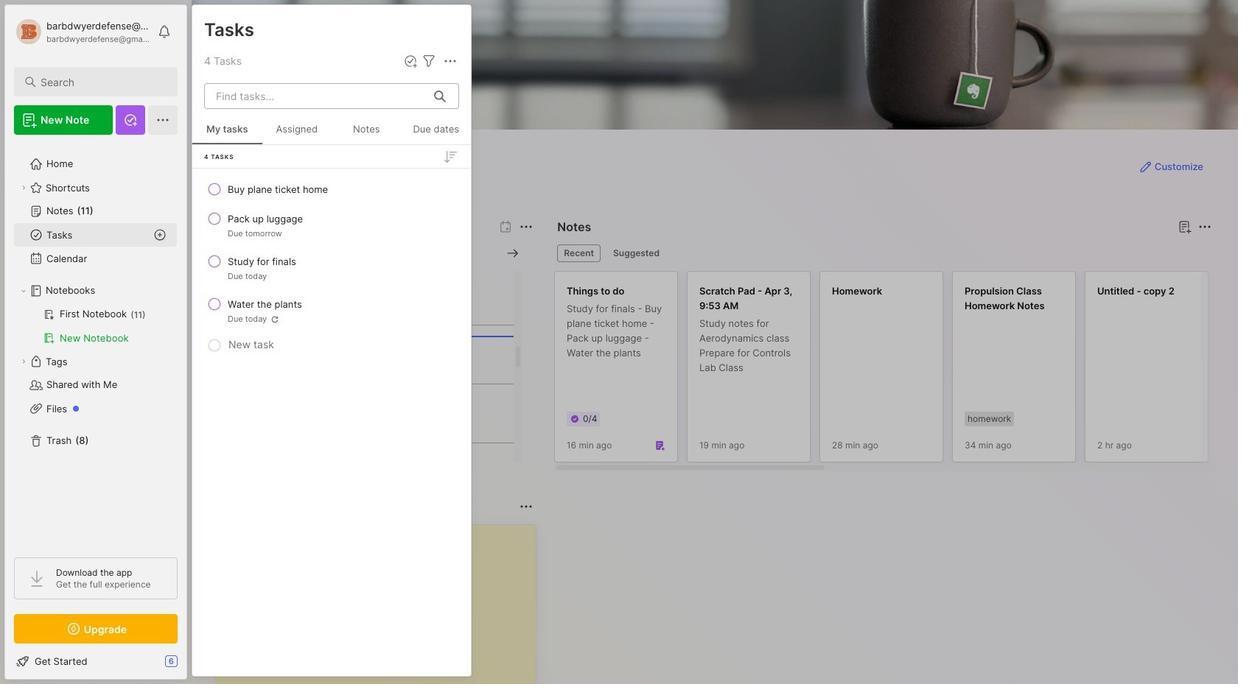 Task type: locate. For each thing, give the bounding box(es) containing it.
Start writing… text field
[[228, 526, 536, 685]]

None search field
[[41, 73, 164, 91]]

1 horizontal spatial tab
[[607, 245, 667, 262]]

tree inside main element
[[5, 144, 187, 545]]

click to collapse image
[[186, 658, 197, 675]]

tab
[[558, 245, 601, 262], [607, 245, 667, 262]]

none search field inside main element
[[41, 73, 164, 91]]

pack up luggage 1 cell
[[228, 212, 303, 226]]

group
[[14, 303, 177, 350]]

group inside tree
[[14, 303, 177, 350]]

More actions and view options field
[[438, 52, 459, 70]]

row
[[198, 176, 465, 203], [198, 206, 465, 246], [198, 248, 465, 288], [198, 291, 465, 331]]

more actions and view options image
[[442, 52, 459, 70]]

tree
[[5, 144, 187, 545]]

study for finals 2 cell
[[228, 254, 296, 269]]

new task image
[[403, 54, 418, 69]]

water the plants 3 cell
[[228, 297, 302, 312]]

Search text field
[[41, 75, 164, 89]]

Help and Learning task checklist field
[[5, 650, 187, 674]]

0 horizontal spatial tab
[[558, 245, 601, 262]]

tab list
[[558, 245, 1210, 262]]

sort options image
[[442, 148, 459, 166]]

row group
[[192, 175, 471, 356], [555, 271, 1239, 472]]



Task type: describe. For each thing, give the bounding box(es) containing it.
expand notebooks image
[[19, 287, 28, 296]]

Account field
[[14, 17, 150, 46]]

main element
[[0, 0, 192, 685]]

Sort options field
[[442, 148, 459, 166]]

filter tasks image
[[420, 52, 438, 70]]

Filter tasks field
[[420, 52, 438, 70]]

1 horizontal spatial row group
[[555, 271, 1239, 472]]

3 row from the top
[[198, 248, 465, 288]]

buy plane ticket home 0 cell
[[228, 182, 328, 197]]

Find tasks… text field
[[207, 84, 425, 108]]

expand tags image
[[19, 358, 28, 366]]

2 tab from the left
[[607, 245, 667, 262]]

0 horizontal spatial row group
[[192, 175, 471, 356]]

1 tab from the left
[[558, 245, 601, 262]]

2 row from the top
[[198, 206, 465, 246]]

1 row from the top
[[198, 176, 465, 203]]

4 row from the top
[[198, 291, 465, 331]]



Task type: vqa. For each thing, say whether or not it's contained in the screenshot.
second tab from the right
yes



